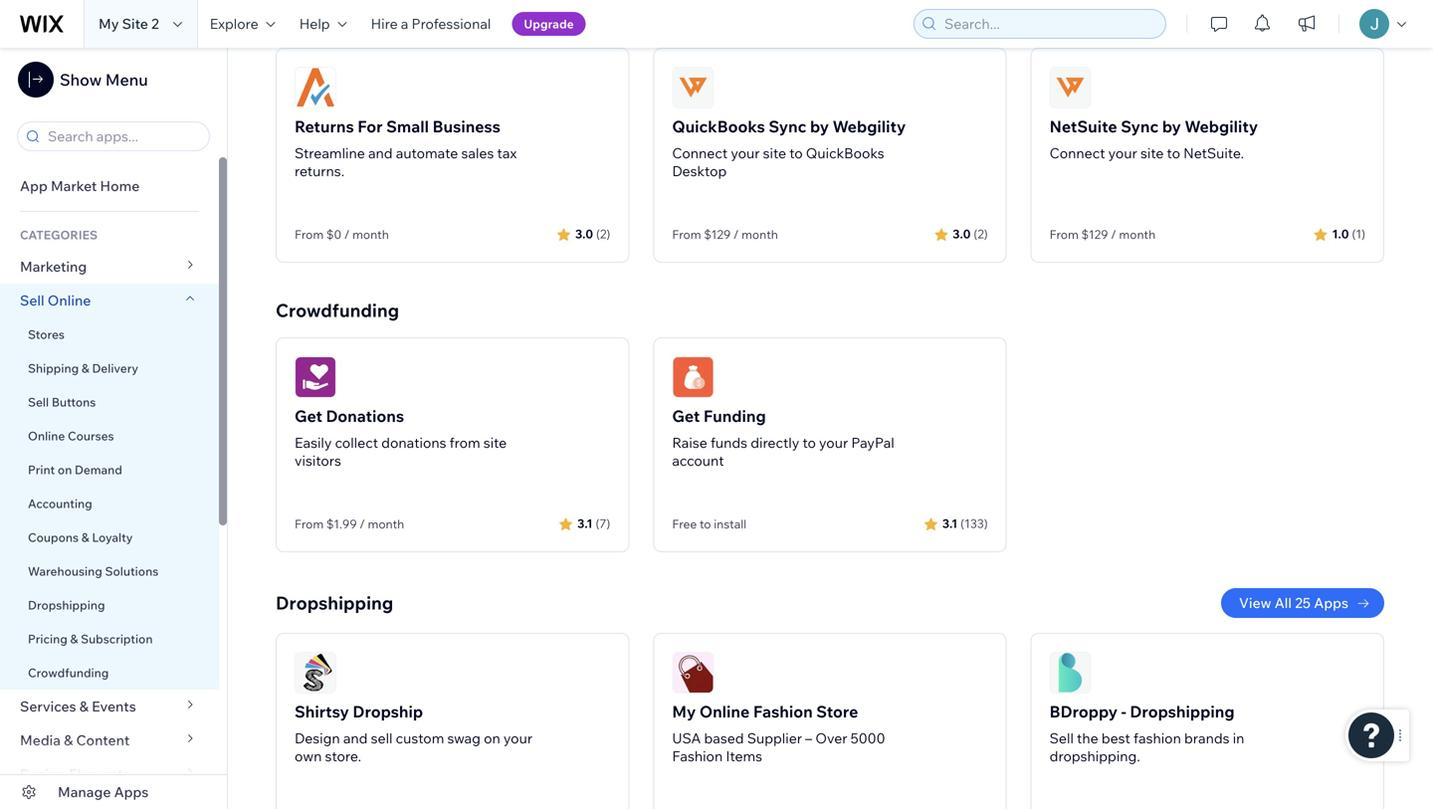 Task type: vqa. For each thing, say whether or not it's contained in the screenshot.


Task type: locate. For each thing, give the bounding box(es) containing it.
0 horizontal spatial 3.0 (2)
[[576, 227, 611, 241]]

1 horizontal spatial connect
[[1050, 144, 1106, 162]]

& left events
[[79, 698, 89, 715]]

by
[[811, 117, 829, 136], [1163, 117, 1182, 136]]

app market home
[[20, 177, 140, 195]]

get for get funding
[[672, 406, 700, 426]]

from for returns for small business
[[295, 227, 324, 242]]

0 horizontal spatial 3.0
[[576, 227, 593, 241]]

month for netsuite
[[1120, 227, 1156, 242]]

3.0
[[576, 227, 593, 241], [953, 227, 971, 241]]

dropshipping up shirtsy dropship logo
[[276, 592, 394, 614]]

$129
[[704, 227, 731, 242], [1082, 227, 1109, 242]]

sync inside quickbooks sync by webgility connect your site to quickbooks desktop
[[769, 117, 807, 136]]

0 vertical spatial quickbooks
[[672, 117, 766, 136]]

usa
[[672, 730, 701, 747]]

0 horizontal spatial 3.1
[[578, 516, 593, 531]]

0 horizontal spatial sync
[[769, 117, 807, 136]]

1 horizontal spatial apps
[[1315, 594, 1349, 612]]

0 horizontal spatial apps
[[114, 784, 149, 801]]

market
[[51, 177, 97, 195]]

2 vertical spatial online
[[700, 702, 750, 722]]

media & content
[[20, 732, 130, 749]]

1 (2) from the left
[[596, 227, 611, 241]]

your inside quickbooks sync by webgility connect your site to quickbooks desktop
[[731, 144, 760, 162]]

month right $0
[[353, 227, 389, 242]]

subscription
[[81, 632, 153, 647]]

2 by from the left
[[1163, 117, 1182, 136]]

from for netsuite sync by webgility
[[1050, 227, 1079, 242]]

1 horizontal spatial fashion
[[754, 702, 813, 722]]

1 vertical spatial design
[[20, 766, 66, 783]]

3.0 for quickbooks sync by webgility
[[953, 227, 971, 241]]

$129 for netsuite
[[1082, 227, 1109, 242]]

1 horizontal spatial design
[[295, 730, 340, 747]]

supplier
[[748, 730, 803, 747]]

1 horizontal spatial from $129 / month
[[1050, 227, 1156, 242]]

1 connect from the left
[[672, 144, 728, 162]]

design down media
[[20, 766, 66, 783]]

1 vertical spatial and
[[343, 730, 368, 747]]

on inside sidebar element
[[58, 463, 72, 477]]

dropshipping down warehousing
[[28, 598, 105, 613]]

on right print
[[58, 463, 72, 477]]

crowdfunding inside sidebar element
[[28, 666, 109, 681]]

2 $129 from the left
[[1082, 227, 1109, 242]]

site inside netsuite sync by webgility connect your site to netsuite.
[[1141, 144, 1164, 162]]

crowdfunding up the get donations logo
[[276, 299, 399, 322]]

my for site
[[99, 15, 119, 32]]

and up store.
[[343, 730, 368, 747]]

0 horizontal spatial site
[[484, 434, 507, 452]]

custom
[[396, 730, 444, 747]]

1 vertical spatial on
[[484, 730, 501, 747]]

0 vertical spatial crowdfunding
[[276, 299, 399, 322]]

your
[[731, 144, 760, 162], [1109, 144, 1138, 162], [820, 434, 849, 452], [504, 730, 533, 747]]

sync inside netsuite sync by webgility connect your site to netsuite.
[[1121, 117, 1159, 136]]

sell up stores
[[20, 292, 44, 309]]

accounting
[[28, 496, 92, 511]]

1 horizontal spatial 3.0 (2)
[[953, 227, 988, 241]]

site inside quickbooks sync by webgility connect your site to quickbooks desktop
[[763, 144, 787, 162]]

by for netsuite
[[1163, 117, 1182, 136]]

over
[[816, 730, 848, 747]]

dropshipping up brands
[[1131, 702, 1235, 722]]

1 horizontal spatial 3.1
[[943, 516, 958, 531]]

and down for
[[368, 144, 393, 162]]

2 horizontal spatial dropshipping
[[1131, 702, 1235, 722]]

marketing
[[20, 258, 87, 275]]

month right $1.99
[[368, 517, 405, 532]]

shirtsy
[[295, 702, 349, 722]]

& inside 'link'
[[79, 698, 89, 715]]

1 horizontal spatial 3.0
[[953, 227, 971, 241]]

2 horizontal spatial site
[[1141, 144, 1164, 162]]

online down marketing
[[48, 292, 91, 309]]

easily
[[295, 434, 332, 452]]

0 horizontal spatial connect
[[672, 144, 728, 162]]

webgility
[[833, 117, 906, 136], [1185, 117, 1259, 136]]

my online fashion store usa based supplier – over 5000 fashion items
[[672, 702, 886, 765]]

$0
[[327, 227, 342, 242]]

(2)
[[596, 227, 611, 241], [974, 227, 988, 241]]

& for media
[[64, 732, 73, 749]]

connect inside netsuite sync by webgility connect your site to netsuite.
[[1050, 144, 1106, 162]]

online courses
[[28, 429, 114, 444]]

2 3.0 (2) from the left
[[953, 227, 988, 241]]

fashion
[[1134, 730, 1182, 747]]

0 horizontal spatial by
[[811, 117, 829, 136]]

$1.99
[[327, 517, 357, 532]]

& left loyalty
[[81, 530, 89, 545]]

1 horizontal spatial webgility
[[1185, 117, 1259, 136]]

by for quickbooks
[[811, 117, 829, 136]]

fashion down the "usa"
[[672, 748, 723, 765]]

get up the raise
[[672, 406, 700, 426]]

online inside my online fashion store usa based supplier – over 5000 fashion items
[[700, 702, 750, 722]]

1 vertical spatial sell
[[28, 395, 49, 410]]

print
[[28, 463, 55, 477]]

online up based
[[700, 702, 750, 722]]

dropshipping inside bdroppy - dropshipping sell the best fashion brands in dropshipping.
[[1131, 702, 1235, 722]]

2 vertical spatial sell
[[1050, 730, 1074, 747]]

raise
[[672, 434, 708, 452]]

design elements link
[[0, 758, 219, 792]]

my up the "usa"
[[672, 702, 696, 722]]

1 horizontal spatial crowdfunding
[[276, 299, 399, 322]]

media & content link
[[0, 724, 219, 758]]

& for coupons
[[81, 530, 89, 545]]

webgility inside netsuite sync by webgility connect your site to netsuite.
[[1185, 117, 1259, 136]]

coupons & loyalty
[[28, 530, 133, 545]]

0 horizontal spatial from $129 / month
[[672, 227, 779, 242]]

view
[[1240, 594, 1272, 612]]

& left delivery
[[82, 361, 89, 376]]

crowdfunding up "services & events"
[[28, 666, 109, 681]]

connect for quickbooks
[[672, 144, 728, 162]]

0 horizontal spatial crowdfunding
[[28, 666, 109, 681]]

1 3.0 from the left
[[576, 227, 593, 241]]

0 horizontal spatial on
[[58, 463, 72, 477]]

3.1 left (133)
[[943, 516, 958, 531]]

design up own
[[295, 730, 340, 747]]

0 horizontal spatial dropshipping
[[28, 598, 105, 613]]

0 vertical spatial on
[[58, 463, 72, 477]]

0 vertical spatial apps
[[1315, 594, 1349, 612]]

my inside my online fashion store usa based supplier – over 5000 fashion items
[[672, 702, 696, 722]]

brands
[[1185, 730, 1230, 747]]

0 horizontal spatial $129
[[704, 227, 731, 242]]

business
[[433, 117, 501, 136]]

0 vertical spatial my
[[99, 15, 119, 32]]

netsuite sync by webgility logo image
[[1050, 67, 1092, 109]]

visitors
[[295, 452, 341, 470]]

0 horizontal spatial get
[[295, 406, 323, 426]]

1 horizontal spatial on
[[484, 730, 501, 747]]

1 get from the left
[[295, 406, 323, 426]]

0 vertical spatial fashion
[[754, 702, 813, 722]]

1 horizontal spatial by
[[1163, 117, 1182, 136]]

1 horizontal spatial my
[[672, 702, 696, 722]]

fashion up supplier
[[754, 702, 813, 722]]

online up print
[[28, 429, 65, 444]]

menu
[[105, 70, 148, 90]]

stores
[[28, 327, 65, 342]]

0 vertical spatial and
[[368, 144, 393, 162]]

quickbooks
[[672, 117, 766, 136], [806, 144, 885, 162]]

get inside get donations easily collect donations from site visitors
[[295, 406, 323, 426]]

for
[[358, 117, 383, 136]]

1 horizontal spatial site
[[763, 144, 787, 162]]

crowdfunding link
[[0, 656, 219, 690]]

1 horizontal spatial sync
[[1121, 117, 1159, 136]]

on right swag on the left bottom of the page
[[484, 730, 501, 747]]

& right media
[[64, 732, 73, 749]]

sell for sell buttons
[[28, 395, 49, 410]]

1 $129 from the left
[[704, 227, 731, 242]]

my
[[99, 15, 119, 32], [672, 702, 696, 722]]

2 get from the left
[[672, 406, 700, 426]]

and inside returns for small business streamline and automate sales tax returns.
[[368, 144, 393, 162]]

2 webgility from the left
[[1185, 117, 1259, 136]]

donations
[[326, 406, 404, 426]]

funding
[[704, 406, 767, 426]]

0 vertical spatial design
[[295, 730, 340, 747]]

shirtsy dropship logo image
[[295, 652, 337, 694]]

1 horizontal spatial (2)
[[974, 227, 988, 241]]

buttons
[[52, 395, 96, 410]]

view all 25 apps
[[1240, 594, 1349, 612]]

1 vertical spatial quickbooks
[[806, 144, 885, 162]]

0 horizontal spatial (2)
[[596, 227, 611, 241]]

online inside "link"
[[48, 292, 91, 309]]

quickbooks sync by webgility logo image
[[672, 67, 714, 109]]

0 horizontal spatial webgility
[[833, 117, 906, 136]]

directly
[[751, 434, 800, 452]]

sell buttons
[[28, 395, 96, 410]]

1 3.0 (2) from the left
[[576, 227, 611, 241]]

get
[[295, 406, 323, 426], [672, 406, 700, 426]]

0 horizontal spatial fashion
[[672, 748, 723, 765]]

webgility inside quickbooks sync by webgility connect your site to quickbooks desktop
[[833, 117, 906, 136]]

3.0 for returns for small business
[[576, 227, 593, 241]]

get up easily
[[295, 406, 323, 426]]

paypal
[[852, 434, 895, 452]]

2 3.0 from the left
[[953, 227, 971, 241]]

1 from $129 / month from the left
[[672, 227, 779, 242]]

1 by from the left
[[811, 117, 829, 136]]

site inside get donations easily collect donations from site visitors
[[484, 434, 507, 452]]

sell for sell online
[[20, 292, 44, 309]]

my online fashion store logo image
[[672, 652, 714, 694]]

by inside netsuite sync by webgility connect your site to netsuite.
[[1163, 117, 1182, 136]]

netsuite.
[[1184, 144, 1245, 162]]

desktop
[[672, 162, 727, 180]]

1 horizontal spatial get
[[672, 406, 700, 426]]

elements
[[69, 766, 130, 783]]

& right pricing
[[70, 632, 78, 647]]

sell left buttons at the left of page
[[28, 395, 49, 410]]

(2) for quickbooks sync by webgility
[[974, 227, 988, 241]]

1 sync from the left
[[769, 117, 807, 136]]

month down netsuite sync by webgility connect your site to netsuite.
[[1120, 227, 1156, 242]]

bdroppy - dropshipping logo image
[[1050, 652, 1092, 694]]

0 horizontal spatial design
[[20, 766, 66, 783]]

on inside shirtsy dropship design and sell custom swag on your own store.
[[484, 730, 501, 747]]

connect down "netsuite"
[[1050, 144, 1106, 162]]

2 sync from the left
[[1121, 117, 1159, 136]]

-
[[1122, 702, 1127, 722]]

my site 2
[[99, 15, 159, 32]]

1 webgility from the left
[[833, 117, 906, 136]]

warehousing
[[28, 564, 102, 579]]

apps right 25
[[1315, 594, 1349, 612]]

apps down elements
[[114, 784, 149, 801]]

0 vertical spatial online
[[48, 292, 91, 309]]

1 vertical spatial my
[[672, 702, 696, 722]]

get donations logo image
[[295, 356, 337, 398]]

&
[[82, 361, 89, 376], [81, 530, 89, 545], [70, 632, 78, 647], [79, 698, 89, 715], [64, 732, 73, 749]]

the
[[1077, 730, 1099, 747]]

returns for small business streamline and automate sales tax returns.
[[295, 117, 517, 180]]

0 vertical spatial sell
[[20, 292, 44, 309]]

0 horizontal spatial my
[[99, 15, 119, 32]]

3.1 left (7)
[[578, 516, 593, 531]]

small
[[386, 117, 429, 136]]

& for services
[[79, 698, 89, 715]]

3.1 for get donations
[[578, 516, 593, 531]]

to inside netsuite sync by webgility connect your site to netsuite.
[[1168, 144, 1181, 162]]

2 connect from the left
[[1050, 144, 1106, 162]]

manage apps link
[[0, 776, 227, 810]]

1 3.1 from the left
[[578, 516, 593, 531]]

events
[[92, 698, 136, 715]]

connect inside quickbooks sync by webgility connect your site to quickbooks desktop
[[672, 144, 728, 162]]

sell inside bdroppy - dropshipping sell the best fashion brands in dropshipping.
[[1050, 730, 1074, 747]]

show
[[60, 70, 102, 90]]

from $129 / month for netsuite
[[1050, 227, 1156, 242]]

$129 for quickbooks
[[704, 227, 731, 242]]

/ for returns
[[344, 227, 350, 242]]

3.1 (7)
[[578, 516, 611, 531]]

funds
[[711, 434, 748, 452]]

and
[[368, 144, 393, 162], [343, 730, 368, 747]]

manage
[[58, 784, 111, 801]]

my left site
[[99, 15, 119, 32]]

sell left "the"
[[1050, 730, 1074, 747]]

connect up desktop
[[672, 144, 728, 162]]

get inside get funding raise funds directly to your paypal account
[[672, 406, 700, 426]]

1 vertical spatial crowdfunding
[[28, 666, 109, 681]]

to inside get funding raise funds directly to your paypal account
[[803, 434, 816, 452]]

sell inside "link"
[[20, 292, 44, 309]]

from $129 / month
[[672, 227, 779, 242], [1050, 227, 1156, 242]]

by inside quickbooks sync by webgility connect your site to quickbooks desktop
[[811, 117, 829, 136]]

1 horizontal spatial $129
[[1082, 227, 1109, 242]]

1 vertical spatial apps
[[114, 784, 149, 801]]

loyalty
[[92, 530, 133, 545]]

pricing
[[28, 632, 68, 647]]

own
[[295, 748, 322, 765]]

month down quickbooks sync by webgility connect your site to quickbooks desktop
[[742, 227, 779, 242]]

month for quickbooks
[[742, 227, 779, 242]]

2 3.1 from the left
[[943, 516, 958, 531]]

get funding logo image
[[672, 356, 714, 398]]

professional
[[412, 15, 491, 32]]

dropship
[[353, 702, 423, 722]]

(1)
[[1353, 227, 1366, 241]]

2 (2) from the left
[[974, 227, 988, 241]]

2 from $129 / month from the left
[[1050, 227, 1156, 242]]

webgility for quickbooks sync by webgility
[[833, 117, 906, 136]]



Task type: describe. For each thing, give the bounding box(es) containing it.
sell buttons link
[[0, 385, 219, 419]]

webgility for netsuite sync by webgility
[[1185, 117, 1259, 136]]

shipping & delivery
[[28, 361, 138, 376]]

quickbooks sync by webgility connect your site to quickbooks desktop
[[672, 117, 906, 180]]

services
[[20, 698, 76, 715]]

all
[[1275, 594, 1293, 612]]

free to install
[[672, 517, 747, 532]]

1 vertical spatial online
[[28, 429, 65, 444]]

delivery
[[92, 361, 138, 376]]

connect for netsuite
[[1050, 144, 1106, 162]]

sync for netsuite
[[1121, 117, 1159, 136]]

coupons
[[28, 530, 79, 545]]

print on demand
[[28, 463, 122, 477]]

stores link
[[0, 318, 219, 352]]

netsuite
[[1050, 117, 1118, 136]]

print on demand link
[[0, 453, 219, 487]]

bdroppy
[[1050, 702, 1118, 722]]

your inside shirtsy dropship design and sell custom swag on your own store.
[[504, 730, 533, 747]]

pricing & subscription
[[28, 632, 153, 647]]

categories
[[20, 228, 98, 242]]

to inside quickbooks sync by webgility connect your site to quickbooks desktop
[[790, 144, 803, 162]]

3.1 for get funding
[[943, 516, 958, 531]]

swag
[[448, 730, 481, 747]]

Search... field
[[939, 10, 1160, 38]]

my for online
[[672, 702, 696, 722]]

free
[[672, 517, 697, 532]]

shipping
[[28, 361, 79, 376]]

bdroppy - dropshipping sell the best fashion brands in dropshipping.
[[1050, 702, 1245, 765]]

tax
[[497, 144, 517, 162]]

month for returns
[[353, 227, 389, 242]]

2
[[151, 15, 159, 32]]

(133)
[[961, 516, 988, 531]]

Search apps... field
[[42, 122, 203, 150]]

site for netsuite sync by webgility
[[1141, 144, 1164, 162]]

netsuite sync by webgility connect your site to netsuite.
[[1050, 117, 1259, 162]]

and inside shirtsy dropship design and sell custom swag on your own store.
[[343, 730, 368, 747]]

1.0
[[1333, 227, 1350, 241]]

0 horizontal spatial quickbooks
[[672, 117, 766, 136]]

hire a professional
[[371, 15, 491, 32]]

demand
[[75, 463, 122, 477]]

media
[[20, 732, 61, 749]]

sidebar element
[[0, 48, 228, 810]]

sell online
[[20, 292, 91, 309]]

online courses link
[[0, 419, 219, 453]]

based
[[704, 730, 744, 747]]

courses
[[68, 429, 114, 444]]

hire a professional link
[[359, 0, 503, 48]]

3.1 (133)
[[943, 516, 988, 531]]

& for pricing
[[70, 632, 78, 647]]

solutions
[[105, 564, 159, 579]]

sales
[[462, 144, 494, 162]]

store.
[[325, 748, 362, 765]]

view all 25 apps link
[[1222, 589, 1385, 618]]

1 horizontal spatial quickbooks
[[806, 144, 885, 162]]

help
[[299, 15, 330, 32]]

1 vertical spatial fashion
[[672, 748, 723, 765]]

& for shipping
[[82, 361, 89, 376]]

coupons & loyalty link
[[0, 521, 219, 555]]

/ for quickbooks
[[734, 227, 739, 242]]

best
[[1102, 730, 1131, 747]]

sell online link
[[0, 284, 219, 318]]

upgrade
[[524, 16, 574, 31]]

content
[[76, 732, 130, 749]]

design inside design elements 'link'
[[20, 766, 66, 783]]

returns.
[[295, 162, 345, 180]]

upgrade button
[[512, 12, 586, 36]]

services & events
[[20, 698, 136, 715]]

donations
[[382, 434, 447, 452]]

from
[[450, 434, 481, 452]]

your inside get funding raise funds directly to your paypal account
[[820, 434, 849, 452]]

pricing & subscription link
[[0, 622, 219, 656]]

returns
[[295, 117, 354, 136]]

online for sell
[[48, 292, 91, 309]]

collect
[[335, 434, 378, 452]]

get donations easily collect donations from site visitors
[[295, 406, 507, 470]]

design inside shirtsy dropship design and sell custom swag on your own store.
[[295, 730, 340, 747]]

dropshipping.
[[1050, 748, 1141, 765]]

1.0 (1)
[[1333, 227, 1366, 241]]

apps inside "link"
[[1315, 594, 1349, 612]]

app market home link
[[0, 169, 219, 203]]

streamline
[[295, 144, 365, 162]]

shirtsy dropship design and sell custom swag on your own store.
[[295, 702, 533, 765]]

site
[[122, 15, 148, 32]]

site for get donations
[[484, 434, 507, 452]]

25
[[1296, 594, 1312, 612]]

accounting link
[[0, 487, 219, 521]]

help button
[[288, 0, 359, 48]]

marketing link
[[0, 250, 219, 284]]

get for get donations
[[295, 406, 323, 426]]

items
[[726, 748, 763, 765]]

site for quickbooks sync by webgility
[[763, 144, 787, 162]]

3.0 (2) for webgility
[[953, 227, 988, 241]]

dropshipping link
[[0, 589, 219, 622]]

/ for netsuite
[[1112, 227, 1117, 242]]

install
[[714, 517, 747, 532]]

3.0 (2) for business
[[576, 227, 611, 241]]

design elements
[[20, 766, 130, 783]]

from $0 / month
[[295, 227, 389, 242]]

sync for quickbooks
[[769, 117, 807, 136]]

apps inside sidebar element
[[114, 784, 149, 801]]

sell
[[371, 730, 393, 747]]

dropshipping inside sidebar element
[[28, 598, 105, 613]]

online for my
[[700, 702, 750, 722]]

returns for small business logo image
[[295, 67, 337, 109]]

hire
[[371, 15, 398, 32]]

(2) for returns for small business
[[596, 227, 611, 241]]

your inside netsuite sync by webgility connect your site to netsuite.
[[1109, 144, 1138, 162]]

5000
[[851, 730, 886, 747]]

1 horizontal spatial dropshipping
[[276, 592, 394, 614]]

automate
[[396, 144, 458, 162]]

from $129 / month for quickbooks
[[672, 227, 779, 242]]

from for quickbooks sync by webgility
[[672, 227, 702, 242]]



